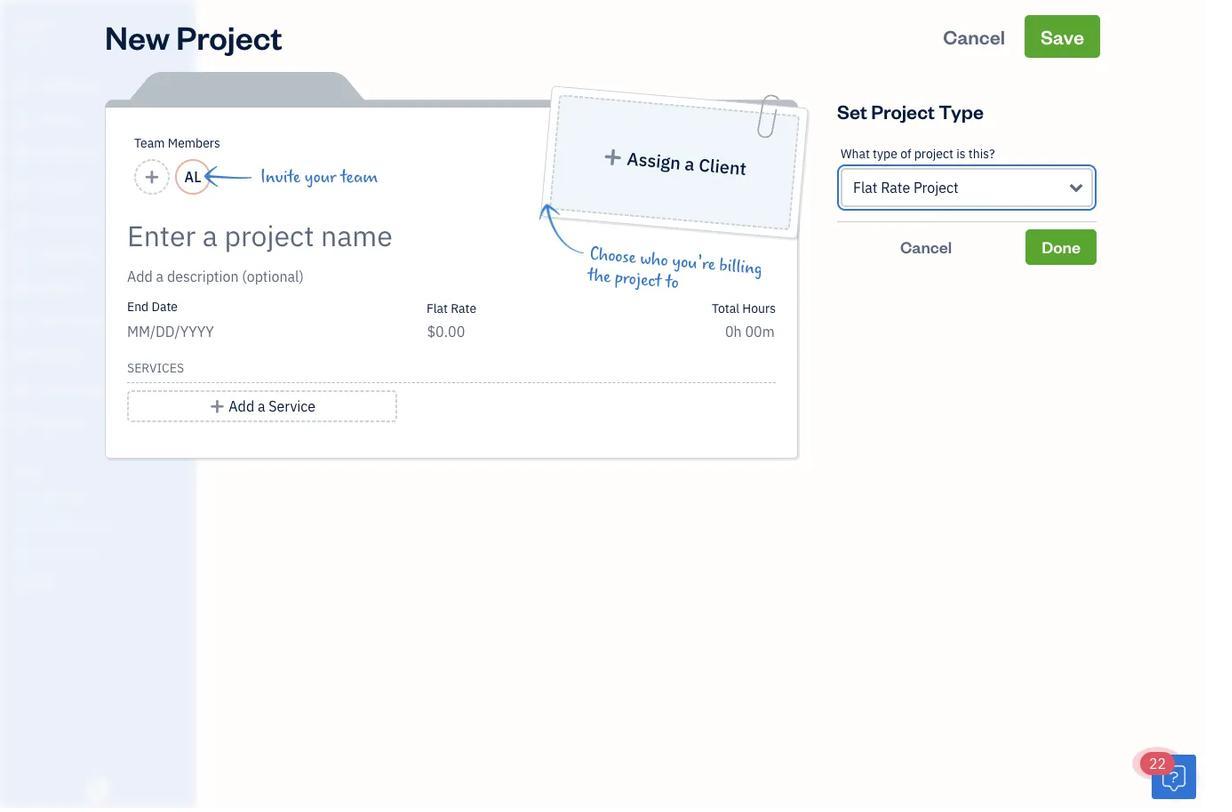 Task type: locate. For each thing, give the bounding box(es) containing it.
flat up amount (usd) text field
[[427, 300, 448, 316]]

flat inside field
[[854, 178, 878, 197]]

al
[[185, 168, 201, 186]]

team
[[134, 135, 165, 151]]

resource center badge image
[[1152, 755, 1197, 799]]

choose
[[589, 244, 637, 268]]

0 vertical spatial rate
[[881, 178, 911, 197]]

0 horizontal spatial flat
[[427, 300, 448, 316]]

project
[[915, 145, 954, 162], [614, 268, 663, 292]]

estimate image
[[12, 145, 33, 163]]

a right add
[[258, 397, 265, 416]]

cancel button up type at the top right of page
[[928, 15, 1022, 58]]

rate
[[881, 178, 911, 197], [451, 300, 477, 316]]

1 vertical spatial rate
[[451, 300, 477, 316]]

rate down of
[[881, 178, 911, 197]]

payment image
[[12, 213, 33, 230]]

0 horizontal spatial rate
[[451, 300, 477, 316]]

1 vertical spatial flat
[[427, 300, 448, 316]]

total hours
[[712, 300, 776, 316]]

cancel down flat rate project
[[901, 237, 953, 257]]

0 vertical spatial flat
[[854, 178, 878, 197]]

a for assign
[[684, 152, 696, 176]]

client image
[[12, 111, 33, 129]]

add team member image
[[144, 166, 160, 188]]

this?
[[969, 145, 996, 162]]

plus image
[[209, 396, 225, 417]]

1 horizontal spatial project
[[915, 145, 954, 162]]

0 vertical spatial cancel
[[944, 24, 1006, 49]]

team members image
[[13, 489, 190, 503]]

save button
[[1025, 15, 1101, 58]]

invite your team
[[261, 167, 378, 187]]

project left the to
[[614, 268, 663, 292]]

project left is
[[915, 145, 954, 162]]

who
[[640, 249, 669, 271]]

expense image
[[12, 246, 33, 264]]

add a service button
[[127, 390, 398, 422]]

2 vertical spatial project
[[914, 178, 959, 197]]

add
[[229, 397, 254, 416]]

apple
[[14, 16, 52, 34]]

1 vertical spatial a
[[258, 397, 265, 416]]

project image
[[12, 280, 33, 298]]

1 horizontal spatial a
[[684, 152, 696, 176]]

a for add
[[258, 397, 265, 416]]

report image
[[12, 415, 33, 433]]

project for new
[[176, 15, 283, 57]]

what
[[841, 145, 870, 162]]

items and services image
[[13, 518, 190, 532]]

apps image
[[13, 461, 190, 475]]

owner
[[14, 36, 47, 50]]

choose who you're billing the project to
[[587, 244, 764, 293]]

timer image
[[12, 314, 33, 332]]

22
[[1150, 755, 1167, 773]]

a
[[684, 152, 696, 176], [258, 397, 265, 416]]

0 vertical spatial a
[[684, 152, 696, 176]]

save
[[1041, 24, 1085, 49]]

cancel
[[944, 24, 1006, 49], [901, 237, 953, 257]]

Hourly Budget text field
[[726, 322, 776, 341]]

1 vertical spatial project
[[614, 268, 663, 292]]

22 button
[[1141, 752, 1197, 799]]

assign a client
[[627, 147, 748, 180]]

the
[[587, 266, 612, 287]]

1 horizontal spatial flat
[[854, 178, 878, 197]]

flat down what
[[854, 178, 878, 197]]

of
[[901, 145, 912, 162]]

project
[[176, 15, 283, 57], [872, 98, 935, 124], [914, 178, 959, 197]]

rate inside field
[[881, 178, 911, 197]]

a left client
[[684, 152, 696, 176]]

1 vertical spatial project
[[872, 98, 935, 124]]

invite
[[261, 167, 301, 187]]

what type of project is this?
[[841, 145, 996, 162]]

cancel button down flat rate project
[[838, 229, 1016, 265]]

team members
[[134, 135, 220, 151]]

rate for flat rate
[[451, 300, 477, 316]]

project inside flat rate project field
[[914, 178, 959, 197]]

assign a client button
[[549, 94, 800, 231]]

Project Type field
[[841, 168, 1094, 207]]

0 horizontal spatial a
[[258, 397, 265, 416]]

money image
[[12, 348, 33, 365]]

is
[[957, 145, 966, 162]]

rate up amount (usd) text field
[[451, 300, 477, 316]]

0 vertical spatial cancel button
[[928, 15, 1022, 58]]

assign
[[627, 147, 682, 174]]

cancel button
[[928, 15, 1022, 58], [838, 229, 1016, 265]]

settings image
[[13, 574, 190, 589]]

end
[[127, 298, 149, 315]]

0 vertical spatial project
[[176, 15, 283, 57]]

1 horizontal spatial rate
[[881, 178, 911, 197]]

cancel up type at the top right of page
[[944, 24, 1006, 49]]

0 horizontal spatial project
[[614, 268, 663, 292]]

you're
[[672, 252, 717, 275]]

flat
[[854, 178, 878, 197], [427, 300, 448, 316]]

a inside assign a client
[[684, 152, 696, 176]]



Task type: vqa. For each thing, say whether or not it's contained in the screenshot.
exclamationCircle image
no



Task type: describe. For each thing, give the bounding box(es) containing it.
done
[[1042, 237, 1081, 257]]

1 vertical spatial cancel
[[901, 237, 953, 257]]

add a service
[[229, 397, 316, 416]]

end date
[[127, 298, 178, 315]]

invoice image
[[12, 179, 33, 197]]

members
[[168, 135, 220, 151]]

flat for flat rate
[[427, 300, 448, 316]]

chart image
[[12, 381, 33, 399]]

your
[[305, 167, 337, 187]]

rate for flat rate project
[[881, 178, 911, 197]]

new
[[105, 15, 170, 57]]

freshbooks image
[[84, 780, 112, 801]]

Project Description text field
[[127, 266, 616, 287]]

1 vertical spatial cancel button
[[838, 229, 1016, 265]]

plus image
[[602, 147, 624, 167]]

what type of project is this? element
[[838, 132, 1097, 222]]

set project type
[[838, 98, 984, 124]]

Amount (USD) text field
[[427, 322, 466, 341]]

services
[[127, 360, 184, 376]]

set
[[838, 98, 868, 124]]

hours
[[743, 300, 776, 316]]

project for set
[[872, 98, 935, 124]]

done button
[[1026, 229, 1097, 265]]

date
[[152, 298, 178, 315]]

team
[[341, 167, 378, 187]]

type
[[939, 98, 984, 124]]

type
[[873, 145, 898, 162]]

flat rate
[[427, 300, 477, 316]]

flat for flat rate project
[[854, 178, 878, 197]]

billing
[[719, 256, 764, 279]]

bank connections image
[[13, 546, 190, 560]]

new project
[[105, 15, 283, 57]]

dashboard image
[[12, 77, 33, 95]]

project inside choose who you're billing the project to
[[614, 268, 663, 292]]

0 vertical spatial project
[[915, 145, 954, 162]]

Project Name text field
[[127, 218, 616, 253]]

flat rate project
[[854, 178, 959, 197]]

apple owner
[[14, 16, 52, 50]]

total
[[712, 300, 740, 316]]

main element
[[0, 0, 240, 808]]

service
[[269, 397, 316, 416]]

client
[[698, 153, 748, 180]]

End date in  format text field
[[127, 322, 344, 341]]

to
[[665, 272, 680, 293]]



